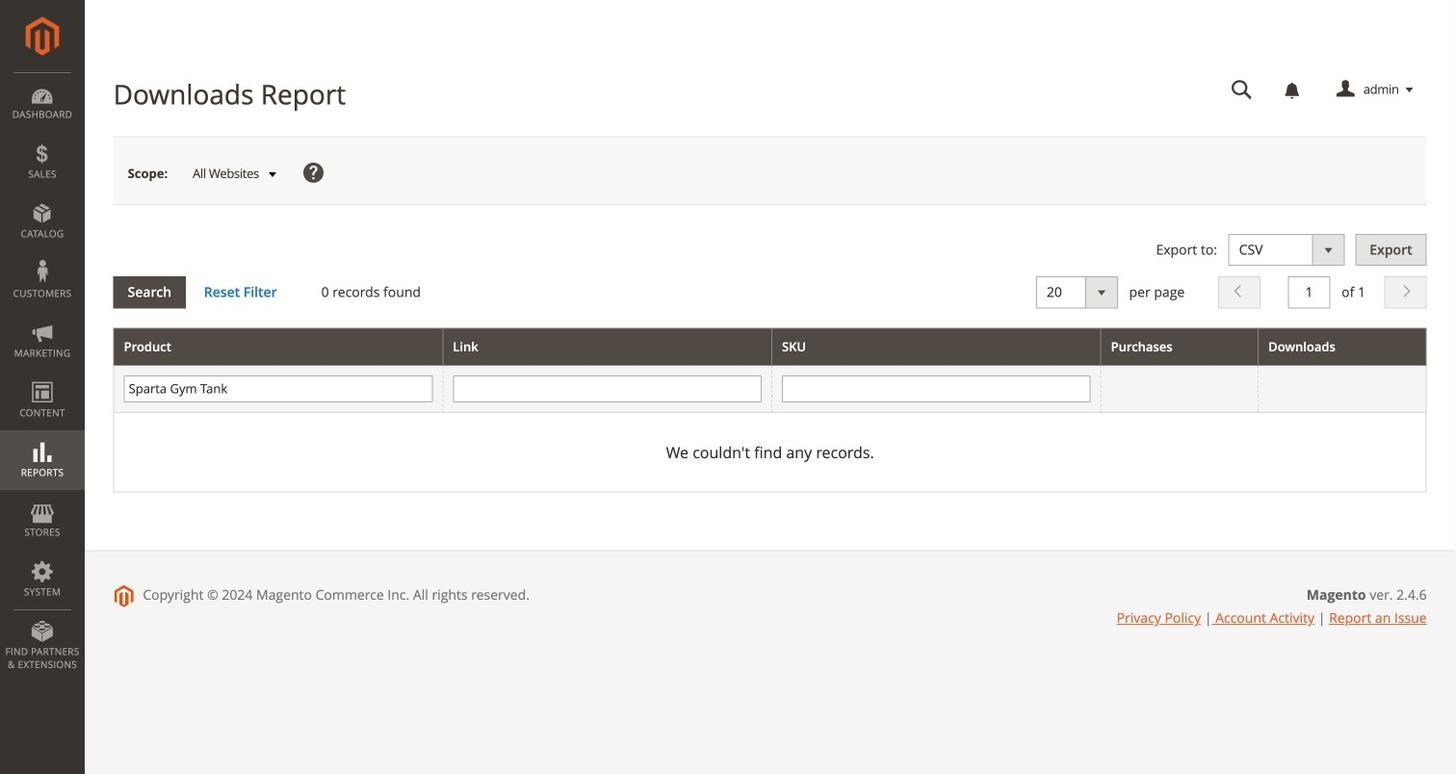 Task type: locate. For each thing, give the bounding box(es) containing it.
None text field
[[453, 376, 762, 403]]

menu bar
[[0, 72, 85, 681]]

magento admin panel image
[[26, 16, 59, 56]]

None text field
[[1218, 73, 1266, 107], [1288, 277, 1331, 308], [124, 376, 433, 403], [782, 376, 1091, 403], [1218, 73, 1266, 107], [1288, 277, 1331, 308], [124, 376, 433, 403], [782, 376, 1091, 403]]



